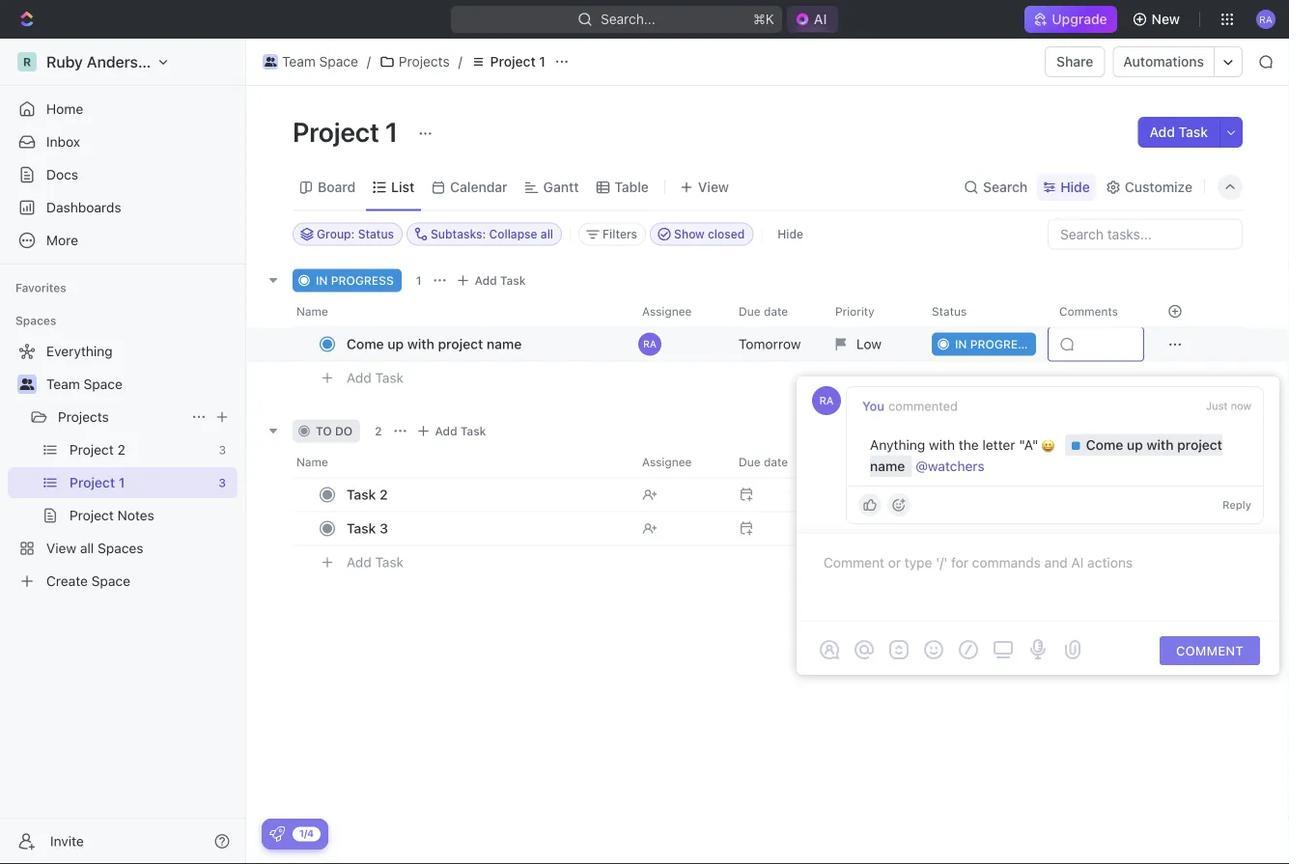 Task type: vqa. For each thing, say whether or not it's contained in the screenshot.
Analysis
no



Task type: describe. For each thing, give the bounding box(es) containing it.
add task button down task 3
[[338, 551, 412, 574]]

‎task 2
[[347, 487, 388, 503]]

add task up do at the left of the page
[[347, 370, 404, 386]]

0 horizontal spatial project
[[438, 336, 483, 352]]

gantt
[[544, 179, 579, 195]]

home link
[[8, 94, 238, 125]]

hide inside dropdown button
[[1061, 179, 1090, 195]]

hide inside button
[[778, 227, 804, 241]]

inbox link
[[8, 127, 238, 157]]

0 vertical spatial 2
[[375, 425, 382, 438]]

0 horizontal spatial name
[[487, 336, 522, 352]]

tree inside 'sidebar' navigation
[[8, 336, 238, 597]]

1 horizontal spatial projects link
[[375, 50, 455, 73]]

upgrade
[[1052, 11, 1108, 27]]

0 horizontal spatial project 1
[[293, 115, 404, 147]]

ra
[[820, 395, 834, 407]]

list link
[[388, 174, 415, 201]]

0 horizontal spatial with
[[407, 336, 435, 352]]

calendar link
[[446, 174, 508, 201]]

1 vertical spatial projects link
[[58, 402, 184, 433]]

add task button up do at the left of the page
[[338, 367, 412, 390]]

1 vertical spatial project
[[1178, 437, 1223, 453]]

1 horizontal spatial team space link
[[258, 50, 363, 73]]

upgrade link
[[1025, 6, 1117, 33]]

anything
[[870, 437, 926, 453]]

add task down task 3
[[347, 555, 404, 571]]

1 horizontal spatial team space
[[282, 54, 358, 70]]

‎come inside ‎come up with project name
[[1086, 437, 1124, 453]]

you commented
[[863, 399, 958, 413]]

progress
[[331, 274, 394, 287]]

docs
[[46, 167, 78, 183]]

table link
[[611, 174, 649, 201]]

hide button
[[1038, 174, 1096, 201]]

search
[[983, 179, 1028, 195]]

customize
[[1125, 179, 1193, 195]]

in
[[316, 274, 328, 287]]

task 3
[[347, 521, 388, 537]]

dashboards link
[[8, 192, 238, 223]]

‎task
[[347, 487, 376, 503]]

0 vertical spatial ‎come up with project name
[[347, 336, 522, 352]]

team space inside 'sidebar' navigation
[[46, 376, 123, 392]]

1 vertical spatial 2
[[380, 487, 388, 503]]

board
[[318, 179, 356, 195]]

team space link inside tree
[[46, 369, 234, 400]]

0 horizontal spatial ‎come
[[347, 336, 384, 352]]

search...
[[601, 11, 656, 27]]

1 horizontal spatial 1
[[416, 274, 422, 287]]

customize button
[[1100, 174, 1199, 201]]

user group image inside 'sidebar' navigation
[[20, 379, 34, 390]]

table
[[615, 179, 649, 195]]

share button
[[1045, 46, 1105, 77]]

1 horizontal spatial project 1
[[490, 54, 546, 70]]

dashboards
[[46, 199, 121, 215]]

add down task 3
[[347, 555, 372, 571]]

‎task 2 link
[[342, 481, 627, 509]]

just
[[1207, 400, 1228, 412]]

favorites button
[[8, 276, 74, 299]]

with inside 'anything with the letter "a" 😀'
[[929, 437, 955, 453]]



Task type: locate. For each thing, give the bounding box(es) containing it.
projects
[[399, 54, 450, 70], [58, 409, 109, 425]]

0 horizontal spatial project
[[293, 115, 380, 147]]

project 1
[[490, 54, 546, 70], [293, 115, 404, 147]]

0 horizontal spatial projects
[[58, 409, 109, 425]]

just now
[[1207, 400, 1252, 412]]

1 vertical spatial team
[[46, 376, 80, 392]]

gantt link
[[540, 174, 579, 201]]

2 / from the left
[[458, 54, 462, 70]]

0 horizontal spatial team space
[[46, 376, 123, 392]]

share
[[1057, 54, 1094, 70]]

to do
[[316, 425, 353, 438]]

add down calendar link
[[475, 274, 497, 287]]

now
[[1231, 400, 1252, 412]]

onboarding checklist button element
[[270, 827, 285, 842]]

0 horizontal spatial team space link
[[46, 369, 234, 400]]

home
[[46, 101, 83, 117]]

1 vertical spatial project 1
[[293, 115, 404, 147]]

0 vertical spatial ‎come up with project name link
[[342, 330, 627, 358]]

0 vertical spatial project
[[438, 336, 483, 352]]

add up customize
[[1150, 124, 1176, 140]]

task
[[1179, 124, 1208, 140], [500, 274, 526, 287], [375, 370, 404, 386], [461, 425, 486, 438], [347, 521, 376, 537], [375, 555, 404, 571]]

add task down calendar
[[475, 274, 526, 287]]

1/4
[[299, 828, 314, 839]]

0 vertical spatial up
[[388, 336, 404, 352]]

0 horizontal spatial up
[[388, 336, 404, 352]]

project 1 link
[[466, 50, 551, 73]]

1 vertical spatial hide
[[778, 227, 804, 241]]

projects link
[[375, 50, 455, 73], [58, 402, 184, 433]]

2 right do at the left of the page
[[375, 425, 382, 438]]

the
[[959, 437, 979, 453]]

Search tasks... text field
[[1049, 220, 1242, 249]]

1 vertical spatial project
[[293, 115, 380, 147]]

1 horizontal spatial projects
[[399, 54, 450, 70]]

add up do at the left of the page
[[347, 370, 372, 386]]

0 horizontal spatial user group image
[[20, 379, 34, 390]]

1 vertical spatial ‎come up with project name link
[[870, 437, 1223, 474]]

0 vertical spatial 1
[[539, 54, 546, 70]]

task 3 link
[[342, 515, 627, 543]]

1 horizontal spatial project
[[1178, 437, 1223, 453]]

name
[[487, 336, 522, 352], [870, 458, 905, 474]]

board link
[[314, 174, 356, 201]]

name inside ‎come up with project name
[[870, 458, 905, 474]]

2 right ‎task on the left of page
[[380, 487, 388, 503]]

0 vertical spatial user group image
[[264, 57, 277, 67]]

1 horizontal spatial space
[[319, 54, 358, 70]]

do
[[335, 425, 353, 438]]

0 vertical spatial team space link
[[258, 50, 363, 73]]

1 vertical spatial team space
[[46, 376, 123, 392]]

team space link
[[258, 50, 363, 73], [46, 369, 234, 400]]

team inside 'sidebar' navigation
[[46, 376, 80, 392]]

0 horizontal spatial ‎come up with project name link
[[342, 330, 627, 358]]

sidebar navigation
[[0, 39, 246, 865]]

0 horizontal spatial hide
[[778, 227, 804, 241]]

1 vertical spatial user group image
[[20, 379, 34, 390]]

invite
[[50, 834, 84, 850]]

1 horizontal spatial hide
[[1061, 179, 1090, 195]]

automations
[[1124, 54, 1205, 70]]

list
[[391, 179, 415, 195]]

1 horizontal spatial ‎come
[[1086, 437, 1124, 453]]

0 vertical spatial project
[[490, 54, 536, 70]]

up right 😀
[[1127, 437, 1143, 453]]

tree containing team space
[[8, 336, 238, 597]]

2 vertical spatial 1
[[416, 274, 422, 287]]

add up ‎task 2 link
[[435, 425, 457, 438]]

‎come up with project name link
[[342, 330, 627, 358], [870, 437, 1223, 474]]

1 horizontal spatial ‎come up with project name
[[870, 437, 1223, 474]]

0 vertical spatial space
[[319, 54, 358, 70]]

add task
[[1150, 124, 1208, 140], [475, 274, 526, 287], [347, 370, 404, 386], [435, 425, 486, 438], [347, 555, 404, 571]]

0 vertical spatial ‎come
[[347, 336, 384, 352]]

comment button
[[1160, 636, 1261, 665]]

anything with the letter "a" 😀
[[870, 437, 1055, 455]]

1 vertical spatial ‎come
[[1086, 437, 1124, 453]]

projects inside 'sidebar' navigation
[[58, 409, 109, 425]]

comment
[[1177, 644, 1244, 658]]

to
[[316, 425, 332, 438]]

2 horizontal spatial 1
[[539, 54, 546, 70]]

0 horizontal spatial /
[[367, 54, 371, 70]]

‎come down progress
[[347, 336, 384, 352]]

1 horizontal spatial team
[[282, 54, 316, 70]]

hide button
[[770, 223, 811, 246]]

0 vertical spatial team space
[[282, 54, 358, 70]]

favorites
[[15, 281, 66, 295]]

tree
[[8, 336, 238, 597]]

inbox
[[46, 134, 80, 150]]

add task up ‎task 2 link
[[435, 425, 486, 438]]

1 vertical spatial name
[[870, 458, 905, 474]]

add task button down calendar
[[452, 269, 534, 292]]

onboarding checklist button image
[[270, 827, 285, 842]]

3
[[380, 521, 388, 537]]

docs link
[[8, 159, 238, 190]]

team space
[[282, 54, 358, 70], [46, 376, 123, 392]]

space
[[319, 54, 358, 70], [84, 376, 123, 392]]

0 vertical spatial team
[[282, 54, 316, 70]]

1 horizontal spatial /
[[458, 54, 462, 70]]

0 vertical spatial projects link
[[375, 50, 455, 73]]

1
[[539, 54, 546, 70], [385, 115, 398, 147], [416, 274, 422, 287]]

team
[[282, 54, 316, 70], [46, 376, 80, 392]]

‎come up with project name
[[347, 336, 522, 352], [870, 437, 1223, 474]]

0 horizontal spatial ‎come up with project name
[[347, 336, 522, 352]]

with
[[407, 336, 435, 352], [929, 437, 955, 453], [1147, 437, 1174, 453]]

add task button
[[1138, 117, 1220, 148], [452, 269, 534, 292], [338, 367, 412, 390], [412, 420, 494, 443], [338, 551, 412, 574]]

0 vertical spatial name
[[487, 336, 522, 352]]

0 horizontal spatial team
[[46, 376, 80, 392]]

user group image
[[264, 57, 277, 67], [20, 379, 34, 390]]

1 vertical spatial projects
[[58, 409, 109, 425]]

0 vertical spatial projects
[[399, 54, 450, 70]]

space inside tree
[[84, 376, 123, 392]]

0 horizontal spatial projects link
[[58, 402, 184, 433]]

add task button up ‎task 2 link
[[412, 420, 494, 443]]

1 horizontal spatial ‎come up with project name link
[[870, 437, 1223, 474]]

add task up customize
[[1150, 124, 1208, 140]]

1 horizontal spatial user group image
[[264, 57, 277, 67]]

2 horizontal spatial with
[[1147, 437, 1174, 453]]

letter
[[983, 437, 1016, 453]]

/
[[367, 54, 371, 70], [458, 54, 462, 70]]

"a"
[[1019, 437, 1039, 453]]

1 / from the left
[[367, 54, 371, 70]]

1 horizontal spatial name
[[870, 458, 905, 474]]

automations button
[[1114, 47, 1214, 76]]

⌘k
[[753, 11, 774, 27]]

up down progress
[[388, 336, 404, 352]]

spaces
[[15, 314, 56, 327]]

0 horizontal spatial 1
[[385, 115, 398, 147]]

0 horizontal spatial space
[[84, 376, 123, 392]]

project
[[490, 54, 536, 70], [293, 115, 380, 147]]

add
[[1150, 124, 1176, 140], [475, 274, 497, 287], [347, 370, 372, 386], [435, 425, 457, 438], [347, 555, 372, 571]]

new
[[1152, 11, 1180, 27]]

up
[[388, 336, 404, 352], [1127, 437, 1143, 453]]

new button
[[1125, 4, 1192, 35]]

1 horizontal spatial up
[[1127, 437, 1143, 453]]

reply
[[1223, 499, 1252, 511]]

😀
[[1042, 439, 1055, 455]]

project
[[438, 336, 483, 352], [1178, 437, 1223, 453]]

search button
[[958, 174, 1034, 201]]

1 vertical spatial space
[[84, 376, 123, 392]]

‎come right 😀
[[1086, 437, 1124, 453]]

calendar
[[450, 179, 508, 195]]

hide
[[1061, 179, 1090, 195], [778, 227, 804, 241]]

0 vertical spatial project 1
[[490, 54, 546, 70]]

1 vertical spatial 1
[[385, 115, 398, 147]]

add task button up customize
[[1138, 117, 1220, 148]]

‎come
[[347, 336, 384, 352], [1086, 437, 1124, 453]]

1 horizontal spatial with
[[929, 437, 955, 453]]

1 vertical spatial ‎come up with project name
[[870, 437, 1223, 474]]

2
[[375, 425, 382, 438], [380, 487, 388, 503]]

commented
[[889, 399, 958, 413]]

0 vertical spatial hide
[[1061, 179, 1090, 195]]

you
[[863, 399, 885, 413]]

in progress
[[316, 274, 394, 287]]

1 horizontal spatial project
[[490, 54, 536, 70]]

1 vertical spatial up
[[1127, 437, 1143, 453]]

1 vertical spatial team space link
[[46, 369, 234, 400]]



